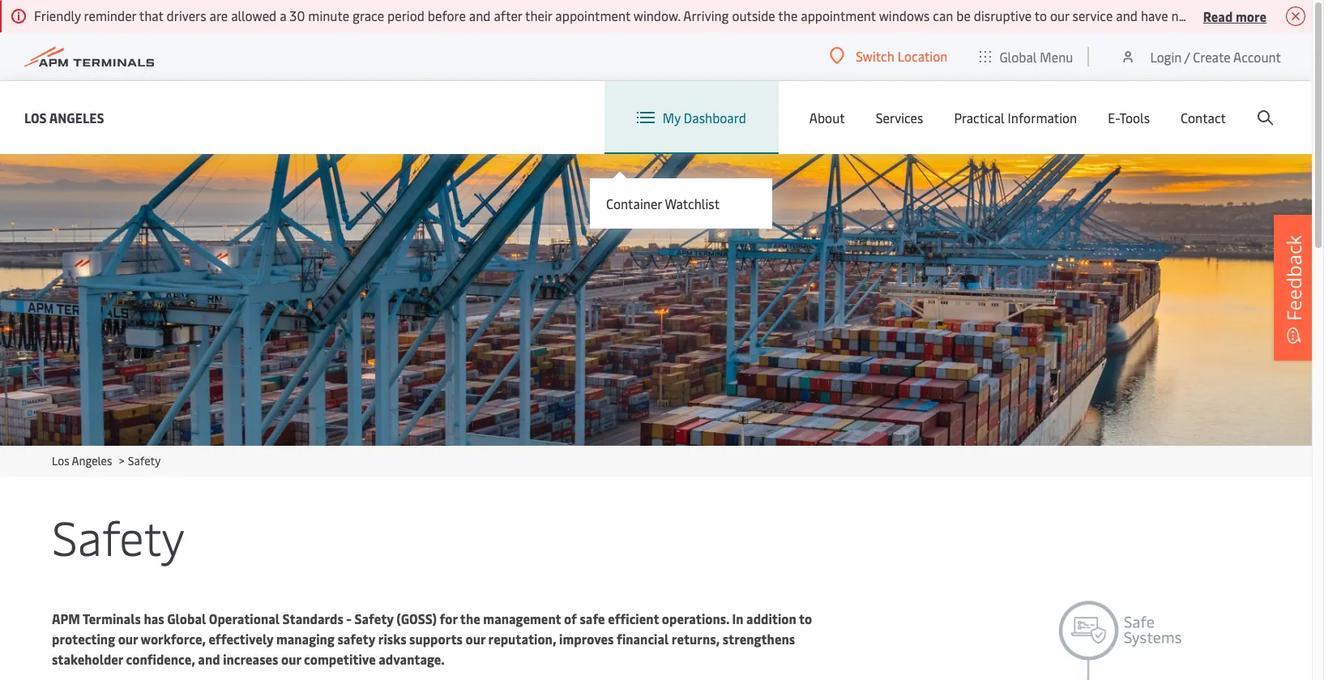 Task type: vqa. For each thing, say whether or not it's contained in the screenshot.
right to
yes



Task type: locate. For each thing, give the bounding box(es) containing it.
reminder
[[84, 6, 136, 24]]

safety right "-"
[[355, 610, 394, 627]]

angeles for los angeles
[[49, 108, 104, 126]]

our right supports
[[466, 630, 486, 648]]

location
[[898, 47, 948, 65]]

angeles
[[49, 108, 104, 126], [72, 453, 112, 469]]

los inside "los angeles" link
[[24, 108, 47, 126]]

read more button
[[1204, 6, 1267, 26]]

strengthens
[[723, 630, 795, 648]]

e-
[[1108, 109, 1120, 126]]

impacts
[[1224, 6, 1271, 24]]

our down terminals
[[118, 630, 138, 648]]

workforce,
[[141, 630, 206, 648]]

0 horizontal spatial global
[[167, 610, 206, 627]]

1 appointment from the left
[[556, 6, 631, 24]]

switch location button
[[830, 47, 948, 65]]

angeles for los angeles > safety
[[72, 453, 112, 469]]

on
[[1274, 6, 1288, 24]]

1 vertical spatial los
[[52, 453, 69, 469]]

apm
[[52, 610, 80, 627]]

global menu button
[[964, 32, 1090, 81]]

driver
[[1291, 6, 1325, 24]]

the inside apm terminals has global operational standards - safety (goss) for the management of safe efficient operations. in addition to protecting our workforce, effectively managing safety risks supports our reputation, improves financial returns, strengthens stakeholder confidence, and increases our competitive advantage.
[[460, 610, 481, 627]]

0 vertical spatial the
[[779, 6, 798, 24]]

0 horizontal spatial the
[[460, 610, 481, 627]]

global up workforce,
[[167, 610, 206, 627]]

can
[[933, 6, 954, 24]]

apm terminals has global operational standards - safety (goss) for the management of safe efficient operations. in addition to protecting our workforce, effectively managing safety risks supports our reputation, improves financial returns, strengthens stakeholder confidence, and increases our competitive advantage.
[[52, 610, 812, 668]]

container watchlist
[[606, 195, 720, 212]]

0 vertical spatial los angeles link
[[24, 107, 104, 128]]

1 vertical spatial the
[[460, 610, 481, 627]]

and down effectively
[[198, 650, 220, 668]]

has
[[144, 610, 164, 627]]

to right disruptive
[[1035, 6, 1047, 24]]

read
[[1204, 7, 1233, 25]]

and left after
[[469, 6, 491, 24]]

safety inside apm terminals has global operational standards - safety (goss) for the management of safe efficient operations. in addition to protecting our workforce, effectively managing safety risks supports our reputation, improves financial returns, strengthens stakeholder confidence, and increases our competitive advantage.
[[355, 610, 394, 627]]

los for los angeles
[[24, 108, 47, 126]]

increases
[[223, 650, 278, 668]]

window.
[[634, 6, 681, 24]]

practical information
[[954, 109, 1078, 126]]

negative
[[1172, 6, 1221, 24]]

advantage.
[[379, 650, 445, 668]]

and left "have"
[[1117, 6, 1138, 24]]

1 horizontal spatial and
[[469, 6, 491, 24]]

feedback button
[[1274, 214, 1315, 360]]

0 vertical spatial angeles
[[49, 108, 104, 126]]

period
[[388, 6, 425, 24]]

practical information button
[[954, 81, 1078, 154]]

the
[[779, 6, 798, 24], [460, 610, 481, 627]]

contact
[[1181, 109, 1227, 126]]

grace
[[353, 6, 384, 24]]

1 horizontal spatial global
[[1000, 47, 1037, 65]]

to
[[1035, 6, 1047, 24], [799, 610, 812, 627]]

safety right >
[[128, 453, 161, 469]]

safety down >
[[52, 504, 185, 568]]

global
[[1000, 47, 1037, 65], [167, 610, 206, 627]]

los for los angeles > safety
[[52, 453, 69, 469]]

(goss)
[[397, 610, 437, 627]]

1 horizontal spatial los
[[52, 453, 69, 469]]

addition
[[747, 610, 797, 627]]

disruptive
[[974, 6, 1032, 24]]

for
[[440, 610, 458, 627]]

1 horizontal spatial appointment
[[801, 6, 876, 24]]

safety
[[128, 453, 161, 469], [52, 504, 185, 568], [355, 610, 394, 627]]

login
[[1151, 47, 1182, 65]]

safety
[[338, 630, 375, 648]]

to inside apm terminals has global operational standards - safety (goss) for the management of safe efficient operations. in addition to protecting our workforce, effectively managing safety risks supports our reputation, improves financial returns, strengthens stakeholder confidence, and increases our competitive advantage.
[[799, 610, 812, 627]]

appointment right their
[[556, 6, 631, 24]]

financial
[[617, 630, 669, 648]]

operational
[[209, 610, 280, 627]]

0 horizontal spatial to
[[799, 610, 812, 627]]

to right addition
[[799, 610, 812, 627]]

global left menu
[[1000, 47, 1037, 65]]

improves
[[559, 630, 614, 648]]

the right outside
[[779, 6, 798, 24]]

and
[[469, 6, 491, 24], [1117, 6, 1138, 24], [198, 650, 220, 668]]

operations.
[[662, 610, 730, 627]]

-
[[346, 610, 352, 627]]

1 vertical spatial los angeles link
[[52, 453, 112, 469]]

information
[[1008, 109, 1078, 126]]

1 vertical spatial angeles
[[72, 453, 112, 469]]

about button
[[810, 81, 845, 154]]

reputation,
[[489, 630, 556, 648]]

0 vertical spatial to
[[1035, 6, 1047, 24]]

0 vertical spatial global
[[1000, 47, 1037, 65]]

more
[[1236, 7, 1267, 25]]

1 horizontal spatial the
[[779, 6, 798, 24]]

competitive
[[304, 650, 376, 668]]

appointment up switch on the top right
[[801, 6, 876, 24]]

2 vertical spatial safety
[[355, 610, 394, 627]]

the right "for"
[[460, 610, 481, 627]]

appointment
[[556, 6, 631, 24], [801, 6, 876, 24]]

1 horizontal spatial to
[[1035, 6, 1047, 24]]

before
[[428, 6, 466, 24]]

safe
[[580, 610, 605, 627]]

1 vertical spatial global
[[167, 610, 206, 627]]

stakeholder
[[52, 650, 123, 668]]

after
[[494, 6, 522, 24]]

1 vertical spatial to
[[799, 610, 812, 627]]

our
[[1051, 6, 1070, 24], [118, 630, 138, 648], [466, 630, 486, 648], [281, 650, 301, 668]]

0 horizontal spatial appointment
[[556, 6, 631, 24]]

managing
[[276, 630, 335, 648]]

allowed
[[231, 6, 277, 24]]

los angeles link
[[24, 107, 104, 128], [52, 453, 112, 469]]

0 vertical spatial los
[[24, 108, 47, 126]]

0 horizontal spatial los
[[24, 108, 47, 126]]

0 horizontal spatial and
[[198, 650, 220, 668]]

tools
[[1120, 109, 1150, 126]]



Task type: describe. For each thing, give the bounding box(es) containing it.
effectively
[[209, 630, 273, 648]]

of
[[564, 610, 577, 627]]

friendly reminder that drivers are allowed a 30 minute grace period before and after their appointment window. arriving outside the appointment windows can be disruptive to our service and have negative impacts on driver
[[34, 6, 1325, 24]]

switch
[[856, 47, 895, 65]]

/
[[1185, 47, 1190, 65]]

30
[[290, 6, 305, 24]]

efficient
[[608, 610, 659, 627]]

friendly
[[34, 6, 81, 24]]

read more
[[1204, 7, 1267, 25]]

container watchlist link
[[606, 195, 724, 212]]

container
[[606, 195, 662, 212]]

0 vertical spatial safety
[[128, 453, 161, 469]]

2 horizontal spatial and
[[1117, 6, 1138, 24]]

global inside apm terminals has global operational standards - safety (goss) for the management of safe efficient operations. in addition to protecting our workforce, effectively managing safety risks supports our reputation, improves financial returns, strengthens stakeholder confidence, and increases our competitive advantage.
[[167, 610, 206, 627]]

>
[[119, 453, 125, 469]]

windows
[[879, 6, 930, 24]]

login / create account link
[[1121, 32, 1282, 80]]

apm terminals approach to safety image
[[933, 597, 1261, 680]]

our down managing at the left bottom of the page
[[281, 650, 301, 668]]

close alert image
[[1287, 6, 1306, 26]]

that
[[139, 6, 164, 24]]

e-tools
[[1108, 109, 1150, 126]]

be
[[957, 6, 971, 24]]

confidence,
[[126, 650, 195, 668]]

supports
[[409, 630, 463, 648]]

my dashboard
[[663, 109, 746, 126]]

e-tools button
[[1108, 81, 1150, 154]]

2 appointment from the left
[[801, 6, 876, 24]]

my dashboard button
[[637, 81, 746, 154]]

terminals
[[83, 610, 141, 627]]

outside
[[732, 6, 776, 24]]

minute
[[308, 6, 350, 24]]

menu
[[1040, 47, 1074, 65]]

global inside button
[[1000, 47, 1037, 65]]

services button
[[876, 81, 924, 154]]

a
[[280, 6, 287, 24]]

their
[[525, 6, 552, 24]]

service
[[1073, 6, 1113, 24]]

services
[[876, 109, 924, 126]]

protecting
[[52, 630, 115, 648]]

dashboard
[[684, 109, 746, 126]]

about
[[810, 109, 845, 126]]

feedback
[[1281, 235, 1308, 321]]

and inside apm terminals has global operational standards - safety (goss) for the management of safe efficient operations. in addition to protecting our workforce, effectively managing safety risks supports our reputation, improves financial returns, strengthens stakeholder confidence, and increases our competitive advantage.
[[198, 650, 220, 668]]

arriving
[[684, 6, 729, 24]]

our left service
[[1051, 6, 1070, 24]]

risks
[[378, 630, 407, 648]]

la-online services image
[[0, 154, 1312, 446]]

practical
[[954, 109, 1005, 126]]

drivers
[[167, 6, 206, 24]]

returns,
[[672, 630, 720, 648]]

standards
[[283, 610, 344, 627]]

watchlist
[[665, 195, 720, 212]]

global menu
[[1000, 47, 1074, 65]]

los angeles > safety
[[52, 453, 161, 469]]

my
[[663, 109, 681, 126]]

are
[[210, 6, 228, 24]]

login / create account
[[1151, 47, 1282, 65]]

management
[[483, 610, 561, 627]]

contact button
[[1181, 81, 1227, 154]]

1 vertical spatial safety
[[52, 504, 185, 568]]

switch location
[[856, 47, 948, 65]]

account
[[1234, 47, 1282, 65]]

in
[[732, 610, 744, 627]]

create
[[1194, 47, 1231, 65]]

have
[[1141, 6, 1169, 24]]



